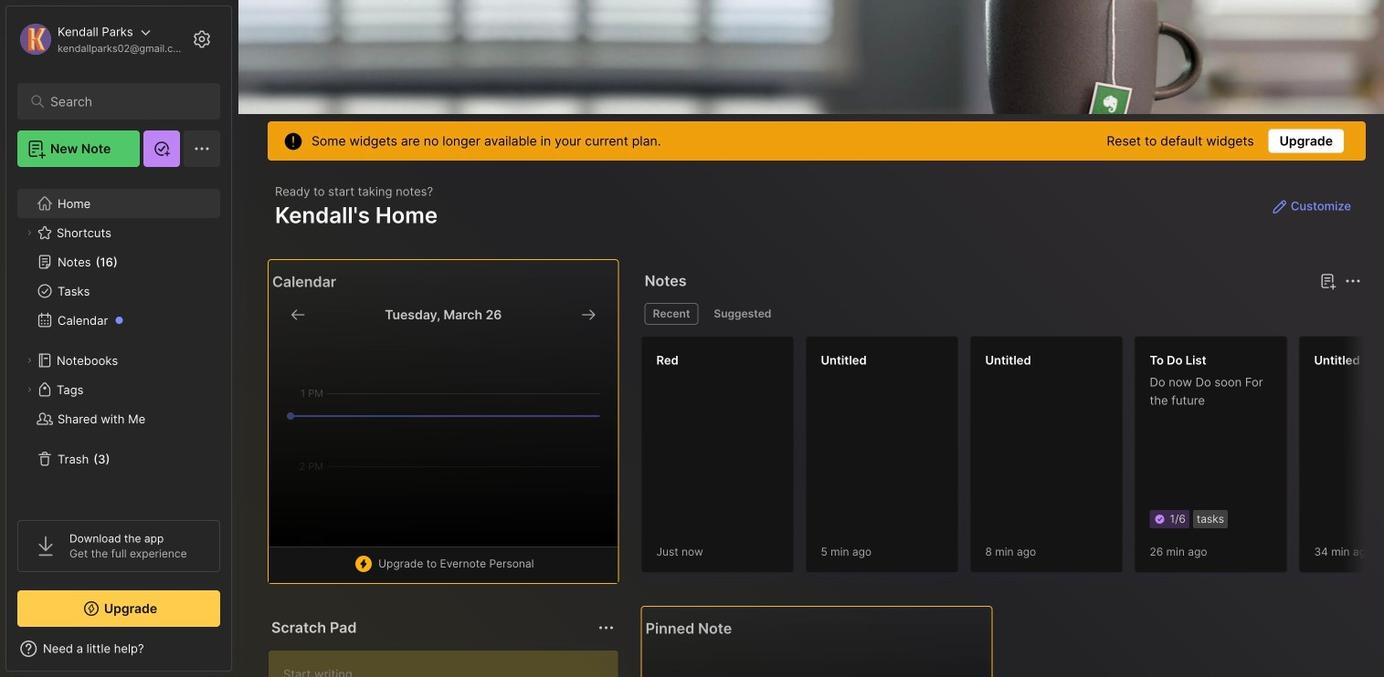 Task type: vqa. For each thing, say whether or not it's contained in the screenshot.
Tree within the the main element
yes



Task type: describe. For each thing, give the bounding box(es) containing it.
more actions image
[[1342, 270, 1364, 292]]

settings image
[[191, 28, 213, 50]]

click to collapse image
[[231, 644, 244, 666]]

Start writing… text field
[[283, 651, 617, 678]]

expand tags image
[[24, 385, 35, 396]]

expand notebooks image
[[24, 355, 35, 366]]

Account field
[[17, 21, 186, 58]]

0 horizontal spatial more actions field
[[594, 616, 619, 641]]

1 horizontal spatial more actions field
[[1340, 269, 1366, 294]]



Task type: locate. For each thing, give the bounding box(es) containing it.
Search text field
[[50, 93, 196, 111]]

tree
[[6, 178, 231, 504]]

WHAT'S NEW field
[[6, 635, 231, 664]]

more actions image
[[595, 618, 617, 640]]

tab list
[[645, 303, 1359, 325]]

None search field
[[50, 90, 196, 112]]

2 tab from the left
[[706, 303, 780, 325]]

row group
[[641, 336, 1384, 585]]

none search field inside main element
[[50, 90, 196, 112]]

1 vertical spatial more actions field
[[594, 616, 619, 641]]

1 tab from the left
[[645, 303, 698, 325]]

More actions field
[[1340, 269, 1366, 294], [594, 616, 619, 641]]

0 horizontal spatial tab
[[645, 303, 698, 325]]

0 vertical spatial more actions field
[[1340, 269, 1366, 294]]

main element
[[0, 0, 238, 678]]

tree inside main element
[[6, 178, 231, 504]]

tab
[[645, 303, 698, 325], [706, 303, 780, 325]]

1 horizontal spatial tab
[[706, 303, 780, 325]]



